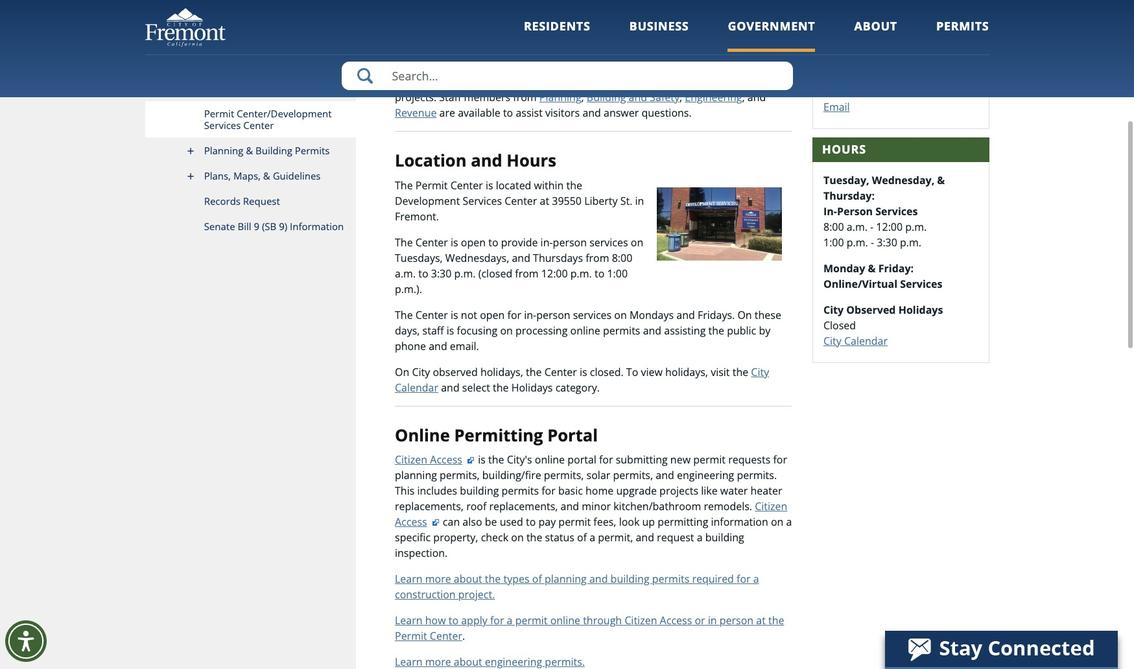 Task type: vqa. For each thing, say whether or not it's contained in the screenshot.
topmost becomes
no



Task type: locate. For each thing, give the bounding box(es) containing it.
to left assist
[[503, 106, 513, 120]]

2 holidays, from the left
[[665, 365, 708, 379]]

in- inside the center is open to provide in-person services on tuesdays, wednesdays, and thursdays from 8:00 a.m. to 3:30 p.m. (closed from 12:00 p.m. to 1:00 p.m.).
[[541, 235, 553, 249]]

center down location and hours
[[450, 178, 483, 192]]

or
[[695, 614, 705, 628]]

citizen access link down home on the right
[[395, 500, 788, 529]]

and inside the center is open to provide in-person services on tuesdays, wednesdays, and thursdays from 8:00 a.m. to 3:30 p.m. (closed from 12:00 p.m. to 1:00 p.m.).
[[512, 251, 530, 265]]

0 vertical spatial citizen
[[395, 453, 427, 467]]

0 horizontal spatial holidays,
[[480, 365, 523, 379]]

for
[[422, 75, 436, 89], [657, 75, 671, 89], [507, 308, 521, 322], [599, 453, 613, 467], [773, 453, 787, 467], [542, 484, 556, 498], [737, 572, 751, 587], [490, 614, 504, 628]]

1 horizontal spatial 8:00
[[824, 220, 844, 234]]

permit up the engineering
[[693, 453, 726, 467]]

0 vertical spatial 8:00
[[824, 220, 844, 234]]

assist
[[516, 106, 543, 120]]

of right types
[[532, 572, 542, 587]]

services inside the center is open to provide in-person services on tuesdays, wednesdays, and thursdays from 8:00 a.m. to 3:30 p.m. (closed from 12:00 p.m. to 1:00 p.m.).
[[590, 235, 628, 249]]

2 citizen access from the top
[[395, 500, 788, 529]]

permits up building and safety link
[[617, 75, 654, 89]]

pay
[[539, 515, 556, 529]]

person right or
[[720, 614, 754, 628]]

the for the permit center/development services center serves as the city's one-stop shop for helping community members obtain permits for their construction projects. staff members from
[[395, 59, 413, 73]]

services down located
[[463, 194, 502, 208]]

building inside is the city's online portal for submitting new permit requests for planning permits, building/fire permits, solar permits, and engineering permits. this includes building permits for basic home upgrade projects like water heater replacements, roof replacements, and minor kitchen/bathroom remodels.
[[460, 484, 499, 498]]

learn left how
[[395, 614, 423, 628]]

1 vertical spatial 39550
[[552, 194, 582, 208]]

center up obtain
[[597, 59, 629, 73]]

, down obtain
[[581, 90, 584, 104]]

holidays down the friday:
[[899, 303, 943, 317]]

1 vertical spatial person
[[536, 308, 570, 322]]

39550 up first
[[824, 12, 853, 26]]

permit center image
[[395, 0, 792, 35]]

and up "through"
[[589, 572, 608, 587]]

& right wednesday,
[[937, 173, 945, 187]]

observed
[[846, 303, 896, 317]]

center inside permit center/development services center
[[243, 119, 274, 132]]

learn how to apply for a permit online through citizen access or in person at the permit center link
[[395, 614, 784, 644]]

1 - from the top
[[870, 220, 874, 234]]

permits inside learn more about the types of planning and building permits required for a construction project.
[[652, 572, 690, 587]]

tuesday,
[[824, 173, 869, 187]]

1 permits, from the left
[[440, 468, 480, 483]]

building down permit,
[[611, 572, 650, 587]]

1 horizontal spatial development
[[395, 194, 460, 208]]

1 horizontal spatial in-
[[541, 235, 553, 249]]

planning inside the planning , building and safety , engineering , and revenue are available to assist visitors and answer questions.
[[539, 90, 581, 104]]

0 vertical spatial at
[[540, 194, 549, 208]]

at
[[540, 194, 549, 208], [756, 614, 766, 628]]

citizen right "through"
[[625, 614, 657, 628]]

0 vertical spatial center/development
[[450, 59, 552, 73]]

calendar inside city observed holidays closed city calendar
[[844, 334, 888, 348]]

permits,
[[440, 468, 480, 483], [544, 468, 584, 483], [613, 468, 653, 483]]

holidays
[[899, 303, 943, 317], [511, 380, 553, 395]]

1 vertical spatial liberty
[[584, 194, 618, 208]]

&
[[246, 144, 253, 157], [263, 169, 270, 182], [937, 173, 945, 187], [868, 261, 876, 276]]

city down closed
[[824, 334, 842, 348]]

3 the from the top
[[395, 235, 413, 249]]

0 horizontal spatial permit
[[515, 614, 548, 628]]

planning for ,
[[539, 90, 581, 104]]

city
[[824, 303, 844, 317], [824, 334, 842, 348], [412, 365, 430, 379], [751, 365, 769, 379]]

location and hours
[[395, 149, 556, 172]]

planning up this
[[395, 468, 437, 483]]

fremont-decoto land development plan
[[204, 70, 303, 95]]

0 vertical spatial of
[[577, 531, 587, 545]]

permits inside the center is not open for in-person services on mondays and fridays. on these days, staff is focusing on processing online permits and assisting the public by phone and email.
[[603, 323, 640, 338]]

services up planning & building permits link
[[204, 119, 241, 132]]

2 horizontal spatial building
[[705, 531, 744, 545]]

used
[[500, 515, 523, 529]]

online up on city observed holidays, the center is closed. to view holidays, visit the
[[570, 323, 600, 338]]

1 horizontal spatial center/development
[[450, 59, 552, 73]]

city calendar link
[[824, 334, 888, 348], [395, 365, 769, 395]]

the inside the center is open to provide in-person services on tuesdays, wednesdays, and thursdays from 8:00 a.m. to 3:30 p.m. (closed from 12:00 p.m. to 1:00 p.m.).
[[395, 235, 413, 249]]

the inside the permit center is located within the development services center at 39550 liberty st. in fremont.
[[395, 178, 413, 192]]

plans,
[[204, 169, 231, 182]]

provide
[[501, 235, 538, 249]]

monday
[[824, 261, 865, 276]]

construction down one-
[[699, 75, 760, 89]]

is inside the center is open to provide in-person services on tuesdays, wednesdays, and thursdays from 8:00 a.m. to 3:30 p.m. (closed from 12:00 p.m. to 1:00 p.m.).
[[451, 235, 458, 249]]

permit inside is the city's online portal for submitting new permit requests for planning permits, building/fire permits, solar permits, and engineering permits. this includes building permits for basic home upgrade projects like water heater replacements, roof replacements, and minor kitchen/bathroom remodels.
[[693, 453, 726, 467]]

learn inside learn more about the types of planning and building permits required for a construction project.
[[395, 572, 423, 587]]

0 vertical spatial from
[[513, 90, 537, 104]]

1 replacements, from the left
[[395, 500, 464, 514]]

2 the from the top
[[395, 178, 413, 192]]

center inside the center is open to provide in-person services on tuesdays, wednesdays, and thursdays from 8:00 a.m. to 3:30 p.m. (closed from 12:00 p.m. to 1:00 p.m.).
[[416, 235, 448, 249]]

calendar down closed
[[844, 334, 888, 348]]

to
[[503, 106, 513, 120], [488, 235, 498, 249], [418, 266, 428, 281], [595, 266, 605, 281], [526, 515, 536, 529], [449, 614, 459, 628]]

3:30 down "tuesdays,"
[[431, 266, 452, 281]]

in-
[[824, 204, 837, 219]]

0 horizontal spatial building
[[460, 484, 499, 498]]

39550 liberty st. first floor fremont, ca 94538 map
[[824, 12, 916, 73]]

0 vertical spatial holidays
[[899, 303, 943, 317]]

permit inside can also be used to pay permit fees, look up permitting information on a specific property, check on the status of a permit, and request a building inspection.
[[559, 515, 591, 529]]

and down basic
[[561, 500, 579, 514]]

replacements, down includes
[[395, 500, 464, 514]]

in
[[635, 194, 644, 208], [708, 614, 717, 628]]

1 horizontal spatial holidays
[[899, 303, 943, 317]]

for up the safety
[[657, 75, 671, 89]]

0 vertical spatial access
[[430, 453, 462, 467]]

the up "tuesdays,"
[[395, 235, 413, 249]]

and select the holidays category.
[[438, 380, 600, 395]]

a right required
[[753, 572, 759, 587]]

- down person
[[870, 220, 874, 234]]

thursday:
[[824, 189, 875, 203]]

citizen access down home on the right
[[395, 500, 788, 529]]

building inside planning & building permits link
[[256, 144, 292, 157]]

0 vertical spatial development
[[204, 82, 265, 95]]

planning down status
[[545, 572, 587, 587]]

city's
[[507, 453, 532, 467]]

members up 'planning' link
[[534, 75, 580, 89]]

building and safety link
[[587, 90, 680, 104]]

permits, up includes
[[440, 468, 480, 483]]

planning for &
[[204, 144, 243, 157]]

members up available
[[464, 90, 510, 104]]

online right the city's
[[535, 453, 565, 467]]

decoto
[[246, 70, 278, 83]]

1 horizontal spatial liberty
[[856, 12, 889, 26]]

494-
[[845, 85, 866, 99]]

revenue
[[395, 106, 437, 120]]

0 vertical spatial members
[[534, 75, 580, 89]]

at inside learn how to apply for a permit online through citizen access or in person at the permit center
[[756, 614, 766, 628]]

1 horizontal spatial city calendar link
[[824, 334, 888, 348]]

services inside tuesday, wednesday, & thursday: in-person services 8:00 a.m. - 12:00 p.m. 1:00 p.m. - 3:30 p.m.
[[876, 204, 918, 219]]

center/development
[[450, 59, 552, 73], [237, 107, 332, 120]]

1 vertical spatial learn
[[395, 614, 423, 628]]

staff
[[439, 90, 461, 104]]

a.m. up "p.m.)."
[[395, 266, 416, 281]]

0 horizontal spatial permits
[[295, 144, 330, 157]]

4 the from the top
[[395, 308, 413, 322]]

in- for provide
[[541, 235, 553, 249]]

services inside the center is not open for in-person services on mondays and fridays. on these days, staff is focusing on processing online permits and assisting the public by phone and email.
[[573, 308, 612, 322]]

planning
[[395, 468, 437, 483], [545, 572, 587, 587]]

project.
[[458, 588, 495, 602]]

permit inside permit center/development services center
[[204, 107, 234, 120]]

1 horizontal spatial building
[[587, 90, 626, 104]]

1 vertical spatial 12:00
[[541, 266, 568, 281]]

services down wednesday,
[[876, 204, 918, 219]]

39550 inside the permit center is located within the development services center at 39550 liberty st. in fremont.
[[552, 194, 582, 208]]

1 vertical spatial building
[[256, 144, 292, 157]]

0 horizontal spatial calendar
[[395, 380, 438, 395]]

1 horizontal spatial 3:30
[[877, 235, 897, 250]]

Search text field
[[341, 62, 793, 90]]

holidays, left visit
[[665, 365, 708, 379]]

and down up at right bottom
[[636, 531, 654, 545]]

holidays, up and select the holidays category.
[[480, 365, 523, 379]]

can also be used to pay permit fees, look up permitting information on a specific property, check on the status of a permit, and request a building inspection.
[[395, 515, 792, 561]]

0 vertical spatial 3:30
[[877, 235, 897, 250]]

and inside learn more about the types of planning and building permits required for a construction project.
[[589, 572, 608, 587]]

1 horizontal spatial citizen
[[625, 614, 657, 628]]

construction inside learn more about the types of planning and building permits required for a construction project.
[[395, 588, 456, 602]]

building/fire
[[482, 468, 541, 483]]

fremont.
[[395, 209, 439, 224]]

1 citizen access link from the top
[[395, 453, 475, 467]]

& inside monday & friday: online/virtual services
[[868, 261, 876, 276]]

2 vertical spatial access
[[660, 614, 692, 628]]

is
[[486, 178, 493, 192], [451, 235, 458, 249], [451, 308, 458, 322], [447, 323, 454, 338], [580, 365, 587, 379], [478, 453, 486, 467]]

8:00 inside tuesday, wednesday, & thursday: in-person services 8:00 a.m. - 12:00 p.m. 1:00 p.m. - 3:30 p.m.
[[824, 220, 844, 234]]

0 vertical spatial permit
[[693, 453, 726, 467]]

on city observed holidays, the center is closed. to view holidays, visit the
[[395, 365, 751, 379]]

0 vertical spatial planning
[[539, 90, 581, 104]]

category.
[[556, 380, 600, 395]]

wednesday,
[[872, 173, 935, 187]]

person for for
[[536, 308, 570, 322]]

1 vertical spatial open
[[480, 308, 505, 322]]

the inside learn more about the types of planning and building permits required for a construction project.
[[485, 572, 501, 587]]

the up shop
[[395, 59, 413, 73]]

map link
[[824, 59, 858, 73]]

and
[[629, 90, 647, 104], [748, 90, 766, 104], [583, 106, 601, 120], [471, 149, 502, 172], [512, 251, 530, 265], [677, 308, 695, 322], [643, 323, 662, 338], [429, 339, 447, 353], [441, 380, 460, 395], [656, 468, 674, 483], [561, 500, 579, 514], [636, 531, 654, 545], [589, 572, 608, 587]]

planning up visitors
[[539, 90, 581, 104]]

1 vertical spatial development
[[395, 194, 460, 208]]

of
[[577, 531, 587, 545], [532, 572, 542, 587]]

0 horizontal spatial access
[[395, 515, 427, 529]]

1:00 up "monday"
[[824, 235, 844, 250]]

building for permits
[[256, 144, 292, 157]]

projects.
[[395, 90, 437, 104]]

0 vertical spatial planning
[[395, 468, 437, 483]]

1 vertical spatial holidays
[[511, 380, 553, 395]]

in- up thursdays
[[541, 235, 553, 249]]

center/development down the plan
[[237, 107, 332, 120]]

permit inside learn how to apply for a permit online through citizen access or in person at the permit center
[[395, 629, 427, 644]]

the inside the permit center/development services center serves as the city's one-stop shop for helping community members obtain permits for their construction projects. staff members from
[[679, 59, 695, 73]]

citizen access link
[[395, 453, 475, 467], [395, 500, 788, 529]]

available
[[458, 106, 500, 120]]

1 vertical spatial in
[[708, 614, 717, 628]]

0 vertical spatial st.
[[892, 12, 904, 26]]

for right apply
[[490, 614, 504, 628]]

8:00
[[824, 220, 844, 234], [612, 251, 633, 265]]

the for the center is not open for in-person services on mondays and fridays. on these days, staff is focusing on processing online permits and assisting the public by phone and email.
[[395, 308, 413, 322]]

1 horizontal spatial planning
[[545, 572, 587, 587]]

permit center/development services center link
[[145, 101, 356, 138]]

fees,
[[594, 515, 616, 529]]

1 horizontal spatial 1:00
[[824, 235, 844, 250]]

permit
[[416, 59, 448, 73], [204, 107, 234, 120], [416, 178, 448, 192], [395, 629, 427, 644]]

1 vertical spatial st.
[[620, 194, 633, 208]]

development up permit center/development services center "link"
[[204, 82, 265, 95]]

thursdays
[[533, 251, 583, 265]]

1 vertical spatial a.m.
[[395, 266, 416, 281]]

0 vertical spatial calendar
[[844, 334, 888, 348]]

for inside learn how to apply for a permit online through citizen access or in person at the permit center
[[490, 614, 504, 628]]

1 vertical spatial center/development
[[237, 107, 332, 120]]

calendar down on
[[395, 380, 438, 395]]

1 horizontal spatial planning
[[539, 90, 581, 104]]

0 horizontal spatial development
[[204, 82, 265, 95]]

0 vertical spatial liberty
[[856, 12, 889, 26]]

development inside fremont-decoto land development plan
[[204, 82, 265, 95]]

center inside the permit center/development services center serves as the city's one-stop shop for helping community members obtain permits for their construction projects. staff members from
[[597, 59, 629, 73]]

online inside the center is not open for in-person services on mondays and fridays. on these days, staff is focusing on processing online permits and assisting the public by phone and email.
[[570, 323, 600, 338]]

1 vertical spatial access
[[395, 515, 427, 529]]

2 learn from the top
[[395, 614, 423, 628]]

2 horizontal spatial access
[[660, 614, 692, 628]]

39550
[[824, 12, 853, 26], [552, 194, 582, 208]]

holidays down on city observed holidays, the center is closed. to view holidays, visit the
[[511, 380, 553, 395]]

learn more about the types of planning and building permits required for a construction project.
[[395, 572, 759, 602]]

permit down location
[[416, 178, 448, 192]]

hours up within
[[507, 149, 556, 172]]

person inside the center is not open for in-person services on mondays and fridays. on these days, staff is focusing on processing online permits and assisting the public by phone and email.
[[536, 308, 570, 322]]

roof
[[466, 500, 487, 514]]

open inside the center is not open for in-person services on mondays and fridays. on these days, staff is focusing on processing online permits and assisting the public by phone and email.
[[480, 308, 505, 322]]

and down observed on the bottom left
[[441, 380, 460, 395]]

person up processing
[[536, 308, 570, 322]]

services inside permit center/development services center
[[204, 119, 241, 132]]

for up processing
[[507, 308, 521, 322]]

& inside tuesday, wednesday, & thursday: in-person services 8:00 a.m. - 12:00 p.m. 1:00 p.m. - 3:30 p.m.
[[937, 173, 945, 187]]

2 vertical spatial citizen
[[625, 614, 657, 628]]

open
[[461, 235, 486, 249], [480, 308, 505, 322]]

select
[[462, 380, 490, 395]]

0 horizontal spatial holidays
[[511, 380, 553, 395]]

open up focusing
[[480, 308, 505, 322]]

building
[[587, 90, 626, 104], [256, 144, 292, 157]]

1 horizontal spatial permits
[[936, 18, 989, 34]]

0 vertical spatial 12:00
[[876, 220, 903, 234]]

1 vertical spatial permits
[[295, 144, 330, 157]]

online
[[570, 323, 600, 338], [535, 453, 565, 467], [550, 614, 580, 628]]

1:00 inside tuesday, wednesday, & thursday: in-person services 8:00 a.m. - 12:00 p.m. 1:00 p.m. - 3:30 p.m.
[[824, 235, 844, 250]]

planning
[[539, 90, 581, 104], [204, 144, 243, 157]]

permit up status
[[559, 515, 591, 529]]

access
[[430, 453, 462, 467], [395, 515, 427, 529], [660, 614, 692, 628]]

1:00
[[824, 235, 844, 250], [607, 266, 628, 281]]

8:00 inside the center is open to provide in-person services on tuesdays, wednesdays, and thursdays from 8:00 a.m. to 3:30 p.m. (closed from 12:00 p.m. to 1:00 p.m.).
[[612, 251, 633, 265]]

and down provide
[[512, 251, 530, 265]]

these
[[755, 308, 781, 322]]

39550 down within
[[552, 194, 582, 208]]

citizen access down the online
[[395, 453, 462, 467]]

guidelines
[[273, 169, 321, 182]]

at right or
[[756, 614, 766, 628]]

city right on
[[412, 365, 430, 379]]

permits inside planning & building permits link
[[295, 144, 330, 157]]

1 horizontal spatial construction
[[699, 75, 760, 89]]

fridays. on
[[698, 308, 752, 322]]

not
[[461, 308, 477, 322]]

1 horizontal spatial holidays,
[[665, 365, 708, 379]]

city observed holidays closed city calendar
[[824, 303, 943, 348]]

is inside the permit center is located within the development services center at 39550 liberty st. in fremont.
[[486, 178, 493, 192]]

permit inside learn how to apply for a permit online through citizen access or in person at the permit center
[[515, 614, 548, 628]]

services up obtain
[[555, 59, 594, 73]]

0 vertical spatial a.m.
[[847, 220, 868, 234]]

0 horizontal spatial of
[[532, 572, 542, 587]]

located
[[496, 178, 531, 192]]

0 horizontal spatial planning
[[204, 144, 243, 157]]

- up monday & friday: online/virtual services
[[871, 235, 874, 250]]

12:00 down thursdays
[[541, 266, 568, 281]]

0 horizontal spatial liberty
[[584, 194, 618, 208]]

their
[[674, 75, 696, 89]]

0 vertical spatial in
[[635, 194, 644, 208]]

and up located
[[471, 149, 502, 172]]

building down information
[[705, 531, 744, 545]]

city calendar link down the center is not open for in-person services on mondays and fridays. on these days, staff is focusing on processing online permits and assisting the public by phone and email.
[[395, 365, 769, 395]]

the inside the center is not open for in-person services on mondays and fridays. on these days, staff is focusing on processing online permits and assisting the public by phone and email.
[[708, 323, 724, 338]]

1 vertical spatial citizen access
[[395, 500, 788, 529]]

the permit center is located within the development services center at 39550 liberty st. in fremont.
[[395, 178, 644, 224]]

a.m.
[[847, 220, 868, 234], [395, 266, 416, 281]]

1 learn from the top
[[395, 572, 423, 587]]

online inside is the city's online portal for submitting new permit requests for planning permits, building/fire permits, solar permits, and engineering permits. this includes building permits for basic home upgrade projects like water heater replacements, roof replacements, and minor kitchen/bathroom remodels.
[[535, 453, 565, 467]]

st. inside 39550 liberty st. first floor fremont, ca 94538 map
[[892, 12, 904, 26]]

ca
[[870, 43, 883, 57]]

a inside learn more about the types of planning and building permits required for a construction project.
[[753, 572, 759, 587]]

online permitting portal
[[395, 424, 598, 447]]

3 , from the left
[[742, 90, 745, 104]]

records
[[204, 195, 241, 208]]

center up planning & building permits
[[243, 119, 274, 132]]

the inside learn how to apply for a permit online through citizen access or in person at the permit center
[[769, 614, 784, 628]]

and right visitors
[[583, 106, 601, 120]]

permit down fremont-
[[204, 107, 234, 120]]

2 horizontal spatial citizen
[[755, 500, 788, 514]]

property,
[[433, 531, 478, 545]]

the inside is the city's online portal for submitting new permit requests for planning permits, building/fire permits, solar permits, and engineering permits. this includes building permits for basic home upgrade projects like water heater replacements, roof replacements, and minor kitchen/bathroom remodels.
[[488, 453, 504, 467]]

hours up tuesday,
[[822, 142, 866, 157]]

planning up plans,
[[204, 144, 243, 157]]

city inside city calendar
[[751, 365, 769, 379]]

to inside can also be used to pay permit fees, look up permitting information on a specific property, check on the status of a permit, and request a building inspection.
[[526, 515, 536, 529]]

0 vertical spatial services
[[590, 235, 628, 249]]

construction down more
[[395, 588, 456, 602]]

center/development inside the permit center/development services center serves as the city's one-stop shop for helping community members obtain permits for their construction projects. staff members from
[[450, 59, 552, 73]]

access up the "specific"
[[395, 515, 427, 529]]

0 horizontal spatial citizen
[[395, 453, 427, 467]]

center up staff
[[416, 308, 448, 322]]

building inside the planning , building and safety , engineering , and revenue are available to assist visitors and answer questions.
[[587, 90, 626, 104]]

the inside the center is not open for in-person services on mondays and fridays. on these days, staff is focusing on processing online permits and assisting the public by phone and email.
[[395, 308, 413, 322]]

1 the from the top
[[395, 59, 413, 73]]

1 horizontal spatial st.
[[892, 12, 904, 26]]

learn inside learn how to apply for a permit online through citizen access or in person at the permit center
[[395, 614, 423, 628]]

information
[[711, 515, 768, 529]]

in- inside the center is not open for in-person services on mondays and fridays. on these days, staff is focusing on processing online permits and assisting the public by phone and email.
[[524, 308, 536, 322]]

access up includes
[[430, 453, 462, 467]]

2 replacements, from the left
[[489, 500, 558, 514]]

records request
[[204, 195, 280, 208]]

1 horizontal spatial a.m.
[[847, 220, 868, 234]]

0 horizontal spatial members
[[464, 90, 510, 104]]

1 vertical spatial permit
[[559, 515, 591, 529]]

1 horizontal spatial calendar
[[844, 334, 888, 348]]

1 horizontal spatial at
[[756, 614, 766, 628]]

a
[[786, 515, 792, 529], [590, 531, 595, 545], [697, 531, 703, 545], [753, 572, 759, 587], [507, 614, 513, 628]]

1 vertical spatial services
[[573, 308, 612, 322]]

answer
[[604, 106, 639, 120]]

to right how
[[449, 614, 459, 628]]

0 vertical spatial in-
[[541, 235, 553, 249]]

0 vertical spatial person
[[553, 235, 587, 249]]

1 vertical spatial planning
[[204, 144, 243, 157]]

the inside the permit center/development services center serves as the city's one-stop shop for helping community members obtain permits for their construction projects. staff members from
[[395, 59, 413, 73]]

visit
[[711, 365, 730, 379]]

senate bill 9 (sb 9) information
[[204, 220, 344, 233]]

phone
[[395, 339, 426, 353]]

0 horizontal spatial 8:00
[[612, 251, 633, 265]]

online down learn more about the types of planning and building permits required for a construction project. link
[[550, 614, 580, 628]]

0 horizontal spatial in-
[[524, 308, 536, 322]]

2 vertical spatial person
[[720, 614, 754, 628]]

development up fremont.
[[395, 194, 460, 208]]

1:00 inside the center is open to provide in-person services on tuesdays, wednesdays, and thursdays from 8:00 a.m. to 3:30 p.m. (closed from 12:00 p.m. to 1:00 p.m.).
[[607, 266, 628, 281]]

permits down mondays
[[603, 323, 640, 338]]

& up online/virtual
[[868, 261, 876, 276]]

1 horizontal spatial in
[[708, 614, 717, 628]]

0 vertical spatial -
[[870, 220, 874, 234]]

building inside learn more about the types of planning and building permits required for a construction project.
[[611, 572, 650, 587]]

1 horizontal spatial ,
[[680, 90, 682, 104]]

3:30 up the friday:
[[877, 235, 897, 250]]

permits, up basic
[[544, 468, 584, 483]]

citizen
[[395, 453, 427, 467], [755, 500, 788, 514], [625, 614, 657, 628]]

(closed
[[478, 266, 512, 281]]

0 horizontal spatial a.m.
[[395, 266, 416, 281]]

0 horizontal spatial permits,
[[440, 468, 480, 483]]

person up thursdays
[[553, 235, 587, 249]]

citizen access link down the online
[[395, 453, 475, 467]]

1 vertical spatial city calendar link
[[395, 365, 769, 395]]

0 horizontal spatial 39550
[[552, 194, 582, 208]]

0 vertical spatial online
[[570, 323, 600, 338]]

1 vertical spatial 3:30
[[431, 266, 452, 281]]

the up days,
[[395, 308, 413, 322]]

1 vertical spatial calendar
[[395, 380, 438, 395]]

services
[[555, 59, 594, 73], [204, 119, 241, 132], [463, 194, 502, 208], [876, 204, 918, 219], [900, 277, 943, 291]]

0 horizontal spatial 3:30
[[431, 266, 452, 281]]

0 horizontal spatial hours
[[507, 149, 556, 172]]

person inside the center is open to provide in-person services on tuesdays, wednesdays, and thursdays from 8:00 a.m. to 3:30 p.m. (closed from 12:00 p.m. to 1:00 p.m.).
[[553, 235, 587, 249]]



Task type: describe. For each thing, give the bounding box(es) containing it.
construction inside the permit center/development services center serves as the city's one-stop shop for helping community members obtain permits for their construction projects. staff members from
[[699, 75, 760, 89]]

inspection.
[[395, 546, 448, 561]]

from inside the permit center/development services center serves as the city's one-stop shop for helping community members obtain permits for their construction projects. staff members from
[[513, 90, 537, 104]]

services for and
[[573, 308, 612, 322]]

permit for through
[[515, 614, 548, 628]]

510-494-4460 email
[[824, 85, 890, 114]]

stop
[[747, 59, 768, 73]]

engineering link
[[685, 90, 742, 104]]

the for the center is open to provide in-person services on tuesdays, wednesdays, and thursdays from 8:00 a.m. to 3:30 p.m. (closed from 12:00 p.m. to 1:00 p.m.).
[[395, 235, 413, 249]]

home
[[586, 484, 614, 498]]

3:30 inside tuesday, wednesday, & thursday: in-person services 8:00 a.m. - 12:00 p.m. 1:00 p.m. - 3:30 p.m.
[[877, 235, 897, 250]]

city up closed
[[824, 303, 844, 317]]

and up answer
[[629, 90, 647, 104]]

remodels.
[[704, 500, 752, 514]]

person inside learn how to apply for a permit online through citizen access or in person at the permit center
[[720, 614, 754, 628]]

& up maps,
[[246, 144, 253, 157]]

2 permits, from the left
[[544, 468, 584, 483]]

government
[[728, 18, 815, 34]]

person
[[837, 204, 873, 219]]

portal
[[547, 424, 598, 447]]

learn more about the types of planning and building permits required for a construction project. link
[[395, 572, 759, 602]]

to
[[626, 365, 638, 379]]

a right information
[[786, 515, 792, 529]]

a.m. inside the center is open to provide in-person services on tuesdays, wednesdays, and thursdays from 8:00 a.m. to 3:30 p.m. (closed from 12:00 p.m. to 1:00 p.m.).
[[395, 266, 416, 281]]

permit for look
[[559, 515, 591, 529]]

9)
[[279, 220, 287, 233]]

permits inside the permit center/development services center serves as the city's one-stop shop for helping community members obtain permits for their construction projects. staff members from
[[617, 75, 654, 89]]

for up 'projects.'
[[422, 75, 436, 89]]

the permit center/development services center serves as the city's one-stop shop for helping community members obtain permits for their construction projects. staff members from
[[395, 59, 768, 104]]

center/development inside permit center/development services center
[[237, 107, 332, 120]]

closed.
[[590, 365, 624, 379]]

to up the center is not open for in-person services on mondays and fridays. on these days, staff is focusing on processing online permits and assisting the public by phone and email.
[[595, 266, 605, 281]]

1 , from the left
[[581, 90, 584, 104]]

citizen inside learn how to apply for a permit online through citizen access or in person at the permit center
[[625, 614, 657, 628]]

3 permits, from the left
[[613, 468, 653, 483]]

and down the stop
[[748, 90, 766, 104]]

2 vertical spatial from
[[515, 266, 539, 281]]

one-
[[725, 59, 747, 73]]

1 vertical spatial citizen
[[755, 500, 788, 514]]

and up assisting
[[677, 308, 695, 322]]

view
[[641, 365, 663, 379]]

submitting
[[616, 453, 668, 467]]

is up "category."
[[580, 365, 587, 379]]

permits link
[[936, 18, 989, 52]]

senate bill 9 (sb 9) information link
[[145, 214, 356, 239]]

request
[[243, 195, 280, 208]]

access inside citizen access
[[395, 515, 427, 529]]

for inside learn more about the types of planning and building permits required for a construction project.
[[737, 572, 751, 587]]

tuesday, wednesday, & thursday: in-person services 8:00 a.m. - 12:00 p.m. 1:00 p.m. - 3:30 p.m.
[[824, 173, 945, 250]]

and inside can also be used to pay permit fees, look up permitting information on a specific property, check on the status of a permit, and request a building inspection.
[[636, 531, 654, 545]]

1 horizontal spatial access
[[430, 453, 462, 467]]

center down located
[[505, 194, 537, 208]]

how
[[425, 614, 446, 628]]

online
[[395, 424, 450, 447]]

services inside the permit center/development services center serves as the city's one-stop shop for helping community members obtain permits for their construction projects. staff members from
[[555, 59, 594, 73]]

9
[[254, 220, 259, 233]]

access inside learn how to apply for a permit online through citizen access or in person at the permit center
[[660, 614, 692, 628]]

permit inside the permit center/development services center serves as the city's one-stop shop for helping community members obtain permits for their construction projects. staff members from
[[416, 59, 448, 73]]

projects
[[660, 484, 698, 498]]

the inside the permit center is located within the development services center at 39550 liberty st. in fremont.
[[566, 178, 582, 192]]

learn for learn how to apply for a permit online through citizen access or in person at the permit center
[[395, 614, 423, 628]]

st. inside the permit center is located within the development services center at 39550 liberty st. in fremont.
[[620, 194, 633, 208]]

apply
[[461, 614, 488, 628]]

business
[[629, 18, 689, 34]]

plans, maps, & guidelines
[[204, 169, 321, 182]]

services inside monday & friday: online/virtual services
[[900, 277, 943, 291]]

city's
[[697, 59, 722, 73]]

calendar inside city calendar
[[395, 380, 438, 395]]

learn for learn more about the types of planning and building permits required for a construction project.
[[395, 572, 423, 587]]

services inside the permit center is located within the development services center at 39550 liberty st. in fremont.
[[463, 194, 502, 208]]

1 horizontal spatial members
[[534, 75, 580, 89]]

for up permits.
[[773, 453, 787, 467]]

and down staff
[[429, 339, 447, 353]]

stay connected image
[[885, 631, 1117, 667]]

liberty inside 39550 liberty st. first floor fremont, ca 94538 map
[[856, 12, 889, 26]]

a down fees,
[[590, 531, 595, 545]]

development inside the permit center is located within the development services center at 39550 liberty st. in fremont.
[[395, 194, 460, 208]]

is inside is the city's online portal for submitting new permit requests for planning permits, building/fire permits, solar permits, and engineering permits. this includes building permits for basic home upgrade projects like water heater replacements, roof replacements, and minor kitchen/bathroom remodels.
[[478, 453, 486, 467]]

1 vertical spatial members
[[464, 90, 510, 104]]

safety
[[650, 90, 680, 104]]

assisting
[[664, 323, 706, 338]]

the for the permit center is located within the development services center at 39550 liberty st. in fremont.
[[395, 178, 413, 192]]

planning & building permits
[[204, 144, 330, 157]]

of inside can also be used to pay permit fees, look up permitting information on a specific property, check on the status of a permit, and request a building inspection.
[[577, 531, 587, 545]]

in- for for
[[524, 308, 536, 322]]

wednesdays,
[[445, 251, 509, 265]]

.
[[462, 629, 465, 644]]

0 vertical spatial permits
[[936, 18, 989, 34]]

to inside the planning , building and safety , engineering , and revenue are available to assist visitors and answer questions.
[[503, 106, 513, 120]]

fremont-decoto land development plan link
[[145, 64, 356, 101]]

by
[[759, 323, 771, 338]]

friday:
[[879, 261, 914, 276]]

12:00 inside tuesday, wednesday, & thursday: in-person services 8:00 a.m. - 12:00 p.m. 1:00 p.m. - 3:30 p.m.
[[876, 220, 903, 234]]

liberty inside the permit center is located within the development services center at 39550 liberty st. in fremont.
[[584, 194, 618, 208]]

building for and
[[587, 90, 626, 104]]

and up projects
[[656, 468, 674, 483]]

to up wednesdays,
[[488, 235, 498, 249]]

request
[[657, 531, 694, 545]]

a.m. inside tuesday, wednesday, & thursday: in-person services 8:00 a.m. - 12:00 p.m. 1:00 p.m. - 3:30 p.m.
[[847, 220, 868, 234]]

open inside the center is open to provide in-person services on tuesdays, wednesdays, and thursdays from 8:00 a.m. to 3:30 p.m. (closed from 12:00 p.m. to 1:00 p.m.).
[[461, 235, 486, 249]]

shop
[[395, 75, 419, 89]]

mondays
[[630, 308, 674, 322]]

in inside learn how to apply for a permit online through citizen access or in person at the permit center
[[708, 614, 717, 628]]

1 vertical spatial from
[[586, 251, 609, 265]]

focusing
[[457, 323, 498, 338]]

planning inside is the city's online portal for submitting new permit requests for planning permits, building/fire permits, solar permits, and engineering permits. this includes building permits for basic home upgrade projects like water heater replacements, roof replacements, and minor kitchen/bathroom remodels.
[[395, 468, 437, 483]]

is right staff
[[447, 323, 454, 338]]

on
[[395, 365, 409, 379]]

map
[[824, 59, 845, 73]]

records request link
[[145, 189, 356, 214]]

to down "tuesdays,"
[[418, 266, 428, 281]]

on inside the center is open to provide in-person services on tuesdays, wednesdays, and thursdays from 8:00 a.m. to 3:30 p.m. (closed from 12:00 p.m. to 1:00 p.m.).
[[631, 235, 643, 249]]

government link
[[728, 18, 815, 52]]

and down mondays
[[643, 323, 662, 338]]

to inside learn how to apply for a permit online through citizen access or in person at the permit center
[[449, 614, 459, 628]]

person for provide
[[553, 235, 587, 249]]

1 citizen access from the top
[[395, 453, 462, 467]]

for left basic
[[542, 484, 556, 498]]

kitchen/bathroom
[[614, 500, 701, 514]]

plan
[[268, 82, 287, 95]]

& right maps,
[[263, 169, 270, 182]]

planning inside learn more about the types of planning and building permits required for a construction project.
[[545, 572, 587, 587]]

specific
[[395, 531, 431, 545]]

of inside learn more about the types of planning and building permits required for a construction project.
[[532, 572, 542, 587]]

1 holidays, from the left
[[480, 365, 523, 379]]

39550 inside 39550 liberty st. first floor fremont, ca 94538 map
[[824, 12, 853, 26]]

the center is open to provide in-person services on tuesdays, wednesdays, and thursdays from 8:00 a.m. to 3:30 p.m. (closed from 12:00 p.m. to 1:00 p.m.).
[[395, 235, 643, 296]]

the inside can also be used to pay permit fees, look up permitting information on a specific property, check on the status of a permit, and request a building inspection.
[[527, 531, 542, 545]]

fremont-
[[204, 70, 246, 83]]

p.m.).
[[395, 282, 422, 296]]

permits inside is the city's online portal for submitting new permit requests for planning permits, building/fire permits, solar permits, and engineering permits. this includes building permits for basic home upgrade projects like water heater replacements, roof replacements, and minor kitchen/bathroom remodels.
[[502, 484, 539, 498]]

1 horizontal spatial hours
[[822, 142, 866, 157]]

development services center image
[[657, 187, 782, 260]]

are
[[439, 106, 455, 120]]

floor
[[847, 28, 872, 42]]

in inside the permit center is located within the development services center at 39550 liberty st. in fremont.
[[635, 194, 644, 208]]

engineering
[[685, 90, 742, 104]]

0 vertical spatial city calendar link
[[824, 334, 888, 348]]

revenue link
[[395, 106, 437, 120]]

center inside learn how to apply for a permit online through citizen access or in person at the permit center
[[430, 629, 462, 644]]

location
[[395, 149, 467, 172]]

requests
[[728, 453, 771, 467]]

planning link
[[539, 90, 581, 104]]

a inside learn how to apply for a permit online through citizen access or in person at the permit center
[[507, 614, 513, 628]]

permit,
[[598, 531, 633, 545]]

center inside the center is not open for in-person services on mondays and fridays. on these days, staff is focusing on processing online permits and assisting the public by phone and email.
[[416, 308, 448, 322]]

for inside the center is not open for in-person services on mondays and fridays. on these days, staff is focusing on processing online permits and assisting the public by phone and email.
[[507, 308, 521, 322]]

observed
[[433, 365, 478, 379]]

solar
[[587, 468, 610, 483]]

online inside learn how to apply for a permit online through citizen access or in person at the permit center
[[550, 614, 580, 628]]

at inside the permit center is located within the development services center at 39550 liberty st. in fremont.
[[540, 194, 549, 208]]

building inside can also be used to pay permit fees, look up permitting information on a specific property, check on the status of a permit, and request a building inspection.
[[705, 531, 744, 545]]

permit inside the permit center is located within the development services center at 39550 liberty st. in fremont.
[[416, 178, 448, 192]]

residents
[[524, 18, 591, 34]]

fremont,
[[824, 43, 868, 57]]

2 , from the left
[[680, 90, 682, 104]]

2 - from the top
[[871, 235, 874, 250]]

a down "permitting"
[[697, 531, 703, 545]]

like
[[701, 484, 718, 498]]

status
[[545, 531, 575, 545]]

obtain
[[583, 75, 614, 89]]

12:00 inside the center is open to provide in-person services on tuesdays, wednesdays, and thursdays from 8:00 a.m. to 3:30 p.m. (closed from 12:00 p.m. to 1:00 p.m.).
[[541, 266, 568, 281]]

3:30 inside the center is open to provide in-person services on tuesdays, wednesdays, and thursdays from 8:00 a.m. to 3:30 p.m. (closed from 12:00 p.m. to 1:00 p.m.).
[[431, 266, 452, 281]]

basic
[[558, 484, 583, 498]]

2 citizen access link from the top
[[395, 500, 788, 529]]

types
[[504, 572, 530, 587]]

email.
[[450, 339, 479, 353]]

for up solar at the bottom right of the page
[[599, 453, 613, 467]]

plans, maps, & guidelines link
[[145, 163, 356, 189]]

email link
[[824, 100, 850, 114]]

permitting
[[658, 515, 708, 529]]

center up "category."
[[545, 365, 577, 379]]

portal
[[568, 453, 597, 467]]

is left not
[[451, 308, 458, 322]]

services for 12:00
[[590, 235, 628, 249]]

holidays inside city observed holidays closed city calendar
[[899, 303, 943, 317]]

required
[[692, 572, 734, 587]]

0 horizontal spatial city calendar link
[[395, 365, 769, 395]]

water
[[720, 484, 748, 498]]



